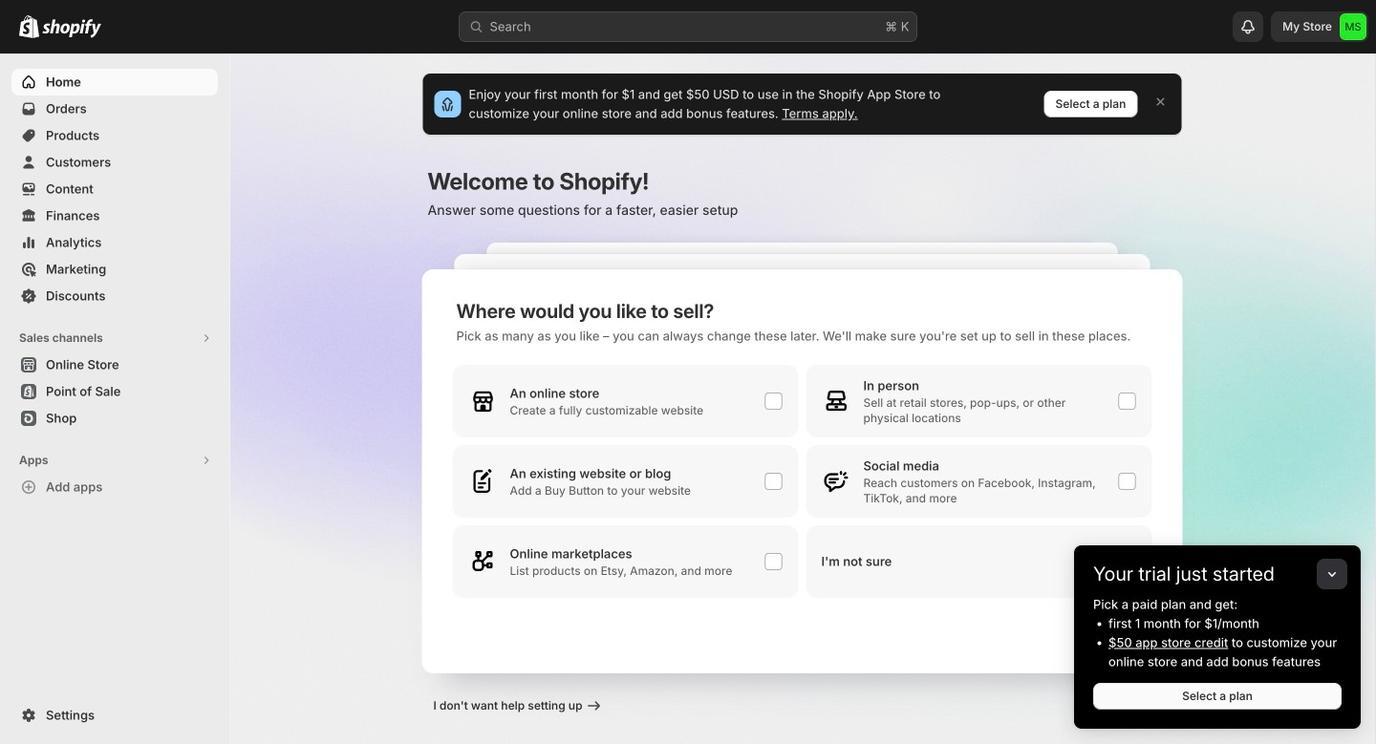 Task type: vqa. For each thing, say whether or not it's contained in the screenshot.
Settings
no



Task type: locate. For each thing, give the bounding box(es) containing it.
my store image
[[1340, 13, 1367, 40]]

0 horizontal spatial shopify image
[[19, 15, 39, 38]]

shopify image
[[19, 15, 39, 38], [42, 19, 101, 38]]

1 horizontal spatial shopify image
[[42, 19, 101, 38]]



